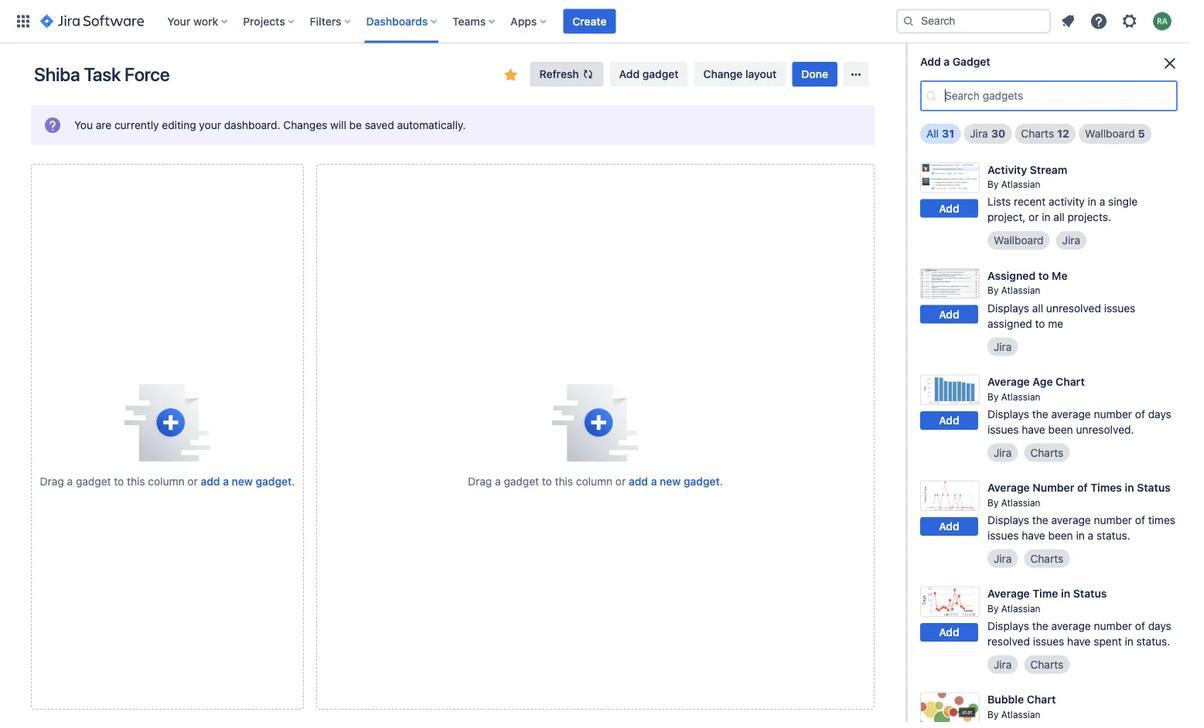 Task type: vqa. For each thing, say whether or not it's contained in the screenshot.


Task type: locate. For each thing, give the bounding box(es) containing it.
3 average from the top
[[988, 588, 1031, 600]]

1 horizontal spatial drag
[[468, 475, 492, 488]]

1 horizontal spatial .
[[720, 475, 723, 488]]

0 horizontal spatial add gadget img image
[[124, 385, 211, 462]]

issues inside average number of times in status by atlassian displays the average number of times issues have been in a status.
[[988, 529, 1020, 542]]

4 atlassian from the top
[[1002, 497, 1041, 508]]

add for average time in status
[[940, 626, 960, 639]]

number inside average number of times in status by atlassian displays the average number of times issues have been in a status.
[[1095, 514, 1133, 527]]

issues
[[1105, 302, 1136, 314], [988, 423, 1020, 436], [988, 529, 1020, 542], [1034, 635, 1065, 648]]

2 vertical spatial the
[[1033, 620, 1049, 633]]

bubble chart image
[[921, 693, 980, 723]]

saved
[[365, 119, 394, 132]]

status. down times
[[1097, 529, 1131, 542]]

0 horizontal spatial or
[[188, 475, 198, 488]]

or inside activity stream by atlassian lists recent activity in a single project, or in all projects.
[[1029, 211, 1040, 224]]

me
[[1052, 269, 1068, 282]]

unresolved.
[[1077, 423, 1135, 436]]

1 vertical spatial average
[[1052, 514, 1092, 527]]

2 . from the left
[[720, 475, 723, 488]]

activity stream by atlassian lists recent activity in a single project, or in all projects.
[[988, 163, 1138, 224]]

1 new from the left
[[232, 475, 253, 488]]

status. right the spent
[[1137, 635, 1171, 648]]

atlassian inside average time in status by atlassian displays the average number of days resolved issues have spent in status.
[[1002, 604, 1041, 614]]

atlassian up recent
[[1002, 179, 1041, 190]]

by down assigned
[[988, 285, 999, 296]]

by up the resolved
[[988, 604, 999, 614]]

3 add button from the top
[[921, 411, 979, 430]]

1 vertical spatial status.
[[1137, 635, 1171, 648]]

average age chart image
[[921, 375, 980, 405]]

1 add gadget img image from the left
[[124, 385, 211, 462]]

5 by from the top
[[988, 604, 999, 614]]

1 been from the top
[[1049, 423, 1074, 436]]

add button down 'average age chart' image
[[921, 411, 979, 430]]

3 the from the top
[[1033, 620, 1049, 633]]

average left 'time'
[[988, 588, 1031, 600]]

chart
[[1056, 375, 1085, 388], [1027, 694, 1057, 707]]

1 vertical spatial days
[[1149, 620, 1172, 633]]

1 horizontal spatial add gadget img image
[[553, 385, 639, 462]]

by inside bubble chart by atlassian
[[988, 710, 999, 721]]

have down age at the bottom right of page
[[1022, 423, 1046, 436]]

1 days from the top
[[1149, 408, 1172, 420]]

atlassian
[[1002, 179, 1041, 190], [1002, 285, 1041, 296], [1002, 391, 1041, 402], [1002, 497, 1041, 508], [1002, 604, 1041, 614], [1002, 710, 1041, 721]]

1 vertical spatial been
[[1049, 529, 1074, 542]]

by
[[988, 179, 999, 190], [988, 285, 999, 296], [988, 391, 999, 402], [988, 497, 999, 508], [988, 604, 999, 614], [988, 710, 999, 721]]

status.
[[1097, 529, 1131, 542], [1137, 635, 1171, 648]]

layout
[[746, 68, 777, 80]]

jira software image
[[40, 12, 144, 31], [40, 12, 144, 31]]

add right refresh icon
[[620, 68, 640, 80]]

or for 2nd add a new gadget button
[[616, 475, 626, 488]]

0 horizontal spatial drag a gadget to this column or add a new gadget .
[[40, 475, 295, 488]]

the down 'time'
[[1033, 620, 1049, 633]]

atlassian down bubble
[[1002, 710, 1041, 721]]

average down number
[[1052, 514, 1092, 527]]

add down activity stream 'image'
[[940, 202, 960, 215]]

1 this from the left
[[127, 475, 145, 488]]

to
[[1039, 269, 1050, 282], [1036, 317, 1046, 330], [114, 475, 124, 488], [542, 475, 552, 488]]

2 number from the top
[[1095, 514, 1133, 527]]

the down number
[[1033, 514, 1049, 527]]

1 add button from the top
[[921, 199, 979, 218]]

add inside button
[[620, 68, 640, 80]]

wallboard
[[1086, 127, 1136, 140], [994, 234, 1044, 247]]

add button
[[921, 199, 979, 218], [921, 305, 979, 324], [921, 411, 979, 430], [921, 518, 979, 536], [921, 624, 979, 642]]

have down number
[[1022, 529, 1046, 542]]

status. inside average number of times in status by atlassian displays the average number of times issues have been in a status.
[[1097, 529, 1131, 542]]

add down the average number of times in status image
[[940, 520, 960, 533]]

add down 'average age chart' image
[[940, 414, 960, 427]]

average inside "average age chart by atlassian displays the average number of days issues have been unresolved."
[[1052, 408, 1092, 420]]

the inside average number of times in status by atlassian displays the average number of times issues have been in a status.
[[1033, 514, 1049, 527]]

add down the assigned to me image
[[940, 308, 960, 321]]

all
[[1054, 211, 1065, 224], [1033, 302, 1044, 314]]

status right 'time'
[[1074, 588, 1108, 600]]

average inside "average age chart by atlassian displays the average number of days issues have been unresolved."
[[988, 375, 1031, 388]]

4 by from the top
[[988, 497, 999, 508]]

your work button
[[163, 9, 234, 34]]

1 horizontal spatial drag a gadget to this column or add a new gadget .
[[468, 475, 723, 488]]

status inside average time in status by atlassian displays the average number of days resolved issues have spent in status.
[[1074, 588, 1108, 600]]

0 vertical spatial days
[[1149, 408, 1172, 420]]

add down the average time in status image
[[940, 626, 960, 639]]

wallboard left 5
[[1086, 127, 1136, 140]]

charts up number
[[1031, 446, 1064, 459]]

a
[[944, 55, 950, 68], [1100, 195, 1106, 208], [67, 475, 73, 488], [223, 475, 229, 488], [495, 475, 501, 488], [651, 475, 657, 488], [1088, 529, 1094, 542]]

0 vertical spatial been
[[1049, 423, 1074, 436]]

chart inside bubble chart by atlassian
[[1027, 694, 1057, 707]]

2 drag from the left
[[468, 475, 492, 488]]

1 drag a gadget to this column or add a new gadget . from the left
[[40, 475, 295, 488]]

charts
[[1022, 127, 1055, 140], [1031, 446, 1064, 459], [1031, 553, 1064, 565], [1031, 659, 1064, 671]]

0 vertical spatial chart
[[1056, 375, 1085, 388]]

done
[[802, 68, 829, 80]]

1 vertical spatial number
[[1095, 514, 1133, 527]]

all inside assigned to me by atlassian displays all unresolved issues assigned to me
[[1033, 302, 1044, 314]]

2 average from the top
[[988, 482, 1031, 494]]

been inside average number of times in status by atlassian displays the average number of times issues have been in a status.
[[1049, 529, 1074, 542]]

new
[[232, 475, 253, 488], [660, 475, 681, 488]]

number up 'unresolved.'
[[1095, 408, 1133, 420]]

1 drag from the left
[[40, 475, 64, 488]]

3 atlassian from the top
[[1002, 391, 1041, 402]]

atlassian down number
[[1002, 497, 1041, 508]]

1 column from the left
[[148, 475, 185, 488]]

banner
[[0, 0, 1191, 43]]

bubble chart by atlassian
[[988, 694, 1057, 721]]

average inside average time in status by atlassian displays the average number of days resolved issues have spent in status.
[[988, 588, 1031, 600]]

jira for average age chart
[[994, 446, 1012, 459]]

atlassian inside bubble chart by atlassian
[[1002, 710, 1041, 721]]

6 by from the top
[[988, 710, 999, 721]]

primary element
[[9, 0, 897, 43]]

2 horizontal spatial or
[[1029, 211, 1040, 224]]

all down activity
[[1054, 211, 1065, 224]]

your
[[167, 15, 191, 27]]

drag for 'add gadget img' related to 2nd add a new gadget button
[[468, 475, 492, 488]]

1 horizontal spatial add a new gadget button
[[629, 474, 720, 490]]

by right the average number of times in status image
[[988, 497, 999, 508]]

12
[[1058, 127, 1070, 140]]

average
[[988, 375, 1031, 388], [988, 482, 1031, 494], [988, 588, 1031, 600]]

days
[[1149, 408, 1172, 420], [1149, 620, 1172, 633]]

1 horizontal spatial or
[[616, 475, 626, 488]]

5 atlassian from the top
[[1002, 604, 1041, 614]]

2 the from the top
[[1033, 514, 1049, 527]]

jira for average number of times in status
[[994, 553, 1012, 565]]

2 days from the top
[[1149, 620, 1172, 633]]

or for second add a new gadget button from right
[[188, 475, 198, 488]]

0 horizontal spatial add a new gadget button
[[201, 474, 292, 490]]

3 displays from the top
[[988, 514, 1030, 527]]

issues inside average time in status by atlassian displays the average number of days resolved issues have spent in status.
[[1034, 635, 1065, 648]]

number up the spent
[[1095, 620, 1133, 633]]

status up times in the right of the page
[[1138, 482, 1171, 494]]

drag a gadget to this column or add a new gadget . for second add a new gadget button from right
[[40, 475, 295, 488]]

2 by from the top
[[988, 285, 999, 296]]

new for 'add gadget img' for second add a new gadget button from right
[[232, 475, 253, 488]]

dashboards button
[[362, 9, 443, 34]]

Search field
[[897, 9, 1052, 34]]

been left 'unresolved.'
[[1049, 423, 1074, 436]]

0 vertical spatial status
[[1138, 482, 1171, 494]]

column for 2nd add a new gadget button
[[576, 475, 613, 488]]

0 vertical spatial average
[[1052, 408, 1092, 420]]

column for second add a new gadget button from right
[[148, 475, 185, 488]]

2 add a new gadget button from the left
[[629, 474, 720, 490]]

1 displays from the top
[[988, 302, 1030, 314]]

Search gadgets field
[[941, 82, 1177, 110]]

1 horizontal spatial this
[[555, 475, 573, 488]]

number inside "average age chart by atlassian displays the average number of days issues have been unresolved."
[[1095, 408, 1133, 420]]

1 horizontal spatial all
[[1054, 211, 1065, 224]]

by right 'average age chart' image
[[988, 391, 999, 402]]

been
[[1049, 423, 1074, 436], [1049, 529, 1074, 542]]

column
[[148, 475, 185, 488], [576, 475, 613, 488]]

1 horizontal spatial status
[[1138, 482, 1171, 494]]

1 horizontal spatial status.
[[1137, 635, 1171, 648]]

the inside average time in status by atlassian displays the average number of days resolved issues have spent in status.
[[1033, 620, 1049, 633]]

1 atlassian from the top
[[1002, 179, 1041, 190]]

1 vertical spatial the
[[1033, 514, 1049, 527]]

editing
[[162, 119, 196, 132]]

2 column from the left
[[576, 475, 613, 488]]

1 horizontal spatial column
[[576, 475, 613, 488]]

1 horizontal spatial add
[[629, 475, 648, 488]]

add left 'gadget'
[[921, 55, 942, 68]]

30
[[992, 127, 1006, 140]]

0 vertical spatial wallboard
[[1086, 127, 1136, 140]]

drag
[[40, 475, 64, 488], [468, 475, 492, 488]]

status. inside average time in status by atlassian displays the average number of days resolved issues have spent in status.
[[1137, 635, 1171, 648]]

add button down the average time in status image
[[921, 624, 979, 642]]

2 vertical spatial number
[[1095, 620, 1133, 633]]

displays
[[988, 302, 1030, 314], [988, 408, 1030, 420], [988, 514, 1030, 527], [988, 620, 1030, 633]]

atlassian down age at the bottom right of page
[[1002, 391, 1041, 402]]

1 by from the top
[[988, 179, 999, 190]]

number
[[1033, 482, 1075, 494]]

average up 'unresolved.'
[[1052, 408, 1092, 420]]

2 displays from the top
[[988, 408, 1030, 420]]

atlassian inside average number of times in status by atlassian displays the average number of times issues have been in a status.
[[1002, 497, 1041, 508]]

are
[[96, 119, 112, 132]]

charts up 'time'
[[1031, 553, 1064, 565]]

chart right age at the bottom right of page
[[1056, 375, 1085, 388]]

1 vertical spatial chart
[[1027, 694, 1057, 707]]

average inside average number of times in status by atlassian displays the average number of times issues have been in a status.
[[988, 482, 1031, 494]]

average left number
[[988, 482, 1031, 494]]

add button for displays the average number of days resolved issues have spent in status.
[[921, 624, 979, 642]]

by inside "average age chart by atlassian displays the average number of days issues have been unresolved."
[[988, 391, 999, 402]]

displays inside assigned to me by atlassian displays all unresolved issues assigned to me
[[988, 302, 1030, 314]]

2 vertical spatial have
[[1068, 635, 1091, 648]]

0 horizontal spatial new
[[232, 475, 253, 488]]

average
[[1052, 408, 1092, 420], [1052, 514, 1092, 527], [1052, 620, 1092, 633]]

1 vertical spatial wallboard
[[994, 234, 1044, 247]]

2 drag a gadget to this column or add a new gadget . from the left
[[468, 475, 723, 488]]

2 add gadget img image from the left
[[553, 385, 639, 462]]

by down bubble
[[988, 710, 999, 721]]

5
[[1139, 127, 1146, 140]]

2 atlassian from the top
[[1002, 285, 1041, 296]]

4 displays from the top
[[988, 620, 1030, 633]]

been inside "average age chart by atlassian displays the average number of days issues have been unresolved."
[[1049, 423, 1074, 436]]

1 add a new gadget button from the left
[[201, 474, 292, 490]]

assigned
[[988, 269, 1036, 282]]

add a new gadget button
[[201, 474, 292, 490], [629, 474, 720, 490]]

number
[[1095, 408, 1133, 420], [1095, 514, 1133, 527], [1095, 620, 1133, 633]]

2 new from the left
[[660, 475, 681, 488]]

1 vertical spatial average
[[988, 482, 1031, 494]]

add gadget img image for second add a new gadget button from right
[[124, 385, 211, 462]]

of
[[1136, 408, 1146, 420], [1078, 482, 1088, 494], [1136, 514, 1146, 527], [1136, 620, 1146, 633]]

5 add button from the top
[[921, 624, 979, 642]]

1 vertical spatial all
[[1033, 302, 1044, 314]]

spent
[[1094, 635, 1123, 648]]

3 average from the top
[[1052, 620, 1092, 633]]

close icon image
[[1161, 54, 1180, 73]]

0 horizontal spatial column
[[148, 475, 185, 488]]

add
[[921, 55, 942, 68], [620, 68, 640, 80], [940, 202, 960, 215], [940, 308, 960, 321], [940, 414, 960, 427], [940, 520, 960, 533], [940, 626, 960, 639]]

3 by from the top
[[988, 391, 999, 402]]

add gadget img image
[[124, 385, 211, 462], [553, 385, 639, 462]]

0 horizontal spatial all
[[1033, 302, 1044, 314]]

.
[[292, 475, 295, 488], [720, 475, 723, 488]]

you
[[74, 119, 93, 132]]

0 vertical spatial status.
[[1097, 529, 1131, 542]]

appswitcher icon image
[[14, 12, 32, 31]]

0 vertical spatial average
[[988, 375, 1031, 388]]

1 average from the top
[[1052, 408, 1092, 420]]

atlassian down 'time'
[[1002, 604, 1041, 614]]

2 add from the left
[[629, 475, 648, 488]]

have
[[1022, 423, 1046, 436], [1022, 529, 1046, 542], [1068, 635, 1091, 648]]

have left the spent
[[1068, 635, 1091, 648]]

chart right bubble
[[1027, 694, 1057, 707]]

2 vertical spatial average
[[988, 588, 1031, 600]]

0 horizontal spatial .
[[292, 475, 295, 488]]

1 number from the top
[[1095, 408, 1133, 420]]

add button down the average number of times in status image
[[921, 518, 979, 536]]

1 average from the top
[[988, 375, 1031, 388]]

2 average from the top
[[1052, 514, 1092, 527]]

1 horizontal spatial wallboard
[[1086, 127, 1136, 140]]

0 horizontal spatial status.
[[1097, 529, 1131, 542]]

teams button
[[448, 9, 502, 34]]

been down number
[[1049, 529, 1074, 542]]

or
[[1029, 211, 1040, 224], [188, 475, 198, 488], [616, 475, 626, 488]]

wallboard down project,
[[994, 234, 1044, 247]]

3 number from the top
[[1095, 620, 1133, 633]]

1 the from the top
[[1033, 408, 1049, 420]]

2 vertical spatial average
[[1052, 620, 1092, 633]]

of inside average time in status by atlassian displays the average number of days resolved issues have spent in status.
[[1136, 620, 1146, 633]]

average left age at the bottom right of page
[[988, 375, 1031, 388]]

6 atlassian from the top
[[1002, 710, 1041, 721]]

drag a gadget to this column or add a new gadget . for 2nd add a new gadget button
[[468, 475, 723, 488]]

status inside average number of times in status by atlassian displays the average number of times issues have been in a status.
[[1138, 482, 1171, 494]]

1 vertical spatial have
[[1022, 529, 1046, 542]]

refresh image
[[582, 68, 595, 80]]

0 vertical spatial the
[[1033, 408, 1049, 420]]

0 horizontal spatial this
[[127, 475, 145, 488]]

change layout button
[[694, 62, 786, 87]]

in
[[1088, 195, 1097, 208], [1042, 211, 1051, 224], [1126, 482, 1135, 494], [1077, 529, 1085, 542], [1062, 588, 1071, 600], [1125, 635, 1134, 648]]

add button down activity stream 'image'
[[921, 199, 979, 218]]

1 add from the left
[[201, 475, 220, 488]]

have inside average time in status by atlassian displays the average number of days resolved issues have spent in status.
[[1068, 635, 1091, 648]]

number down times
[[1095, 514, 1133, 527]]

0 horizontal spatial drag
[[40, 475, 64, 488]]

assigned to me by atlassian displays all unresolved issues assigned to me
[[988, 269, 1136, 330]]

dashboard.
[[224, 119, 281, 132]]

1 vertical spatial status
[[1074, 588, 1108, 600]]

the down age at the bottom right of page
[[1033, 408, 1049, 420]]

0 horizontal spatial status
[[1074, 588, 1108, 600]]

1 horizontal spatial new
[[660, 475, 681, 488]]

have inside average number of times in status by atlassian displays the average number of times issues have been in a status.
[[1022, 529, 1046, 542]]

gadget inside button
[[643, 68, 679, 80]]

number inside average time in status by atlassian displays the average number of days resolved issues have spent in status.
[[1095, 620, 1133, 633]]

add button down the assigned to me image
[[921, 305, 979, 324]]

apps button
[[506, 9, 553, 34]]

2 add button from the top
[[921, 305, 979, 324]]

refresh button
[[530, 62, 604, 87]]

0 horizontal spatial wallboard
[[994, 234, 1044, 247]]

2 been from the top
[[1049, 529, 1074, 542]]

changes
[[283, 119, 328, 132]]

charts up bubble chart by atlassian
[[1031, 659, 1064, 671]]

4 add button from the top
[[921, 518, 979, 536]]

gadget
[[643, 68, 679, 80], [76, 475, 111, 488], [256, 475, 292, 488], [504, 475, 539, 488], [684, 475, 720, 488]]

by up lists
[[988, 179, 999, 190]]

all up assigned
[[1033, 302, 1044, 314]]

average age chart by atlassian displays the average number of days issues have been unresolved.
[[988, 375, 1172, 436]]

search image
[[903, 15, 915, 27]]

0 vertical spatial have
[[1022, 423, 1046, 436]]

0 vertical spatial all
[[1054, 211, 1065, 224]]

average down 'time'
[[1052, 620, 1092, 633]]

0 horizontal spatial add
[[201, 475, 220, 488]]

0 vertical spatial number
[[1095, 408, 1133, 420]]

drag a gadget to this column or add a new gadget .
[[40, 475, 295, 488], [468, 475, 723, 488]]

age
[[1033, 375, 1054, 388]]

charts for time
[[1031, 659, 1064, 671]]

atlassian down assigned
[[1002, 285, 1041, 296]]



Task type: describe. For each thing, give the bounding box(es) containing it.
create button
[[564, 9, 616, 34]]

star shiba task force image
[[502, 66, 520, 84]]

wallboard 5
[[1086, 127, 1146, 140]]

lists
[[988, 195, 1011, 208]]

jira for assigned to me
[[994, 340, 1012, 353]]

add button for displays all unresolved issues assigned to me
[[921, 305, 979, 324]]

average time in status by atlassian displays the average number of days resolved issues have spent in status.
[[988, 588, 1172, 648]]

projects.
[[1068, 211, 1112, 224]]

assigned
[[988, 317, 1033, 330]]

add button for lists recent activity in a single project, or in all projects.
[[921, 199, 979, 218]]

charts 12
[[1022, 127, 1070, 140]]

atlassian inside activity stream by atlassian lists recent activity in a single project, or in all projects.
[[1002, 179, 1041, 190]]

displays inside "average age chart by atlassian displays the average number of days issues have been unresolved."
[[988, 408, 1030, 420]]

average for average time in status
[[988, 588, 1031, 600]]

all 31
[[927, 127, 955, 140]]

me
[[1049, 317, 1064, 330]]

work
[[193, 15, 218, 27]]

stream
[[1031, 163, 1068, 176]]

filters
[[310, 15, 342, 27]]

add gadget button
[[610, 62, 688, 87]]

displays inside average number of times in status by atlassian displays the average number of times issues have been in a status.
[[988, 514, 1030, 527]]

charts for age
[[1031, 446, 1064, 459]]

charts for number
[[1031, 553, 1064, 565]]

will
[[330, 119, 347, 132]]

average number of times in status image
[[921, 481, 980, 511]]

add for average number of times in status
[[940, 520, 960, 533]]

average for average age chart
[[988, 375, 1031, 388]]

resolved
[[988, 635, 1031, 648]]

a inside activity stream by atlassian lists recent activity in a single project, or in all projects.
[[1100, 195, 1106, 208]]

teams
[[453, 15, 486, 27]]

task
[[84, 63, 121, 85]]

have inside "average age chart by atlassian displays the average number of days issues have been unresolved."
[[1022, 423, 1046, 436]]

add button for displays the average number of times issues have been in a status.
[[921, 518, 979, 536]]

your
[[199, 119, 221, 132]]

help image
[[1090, 12, 1109, 31]]

by inside activity stream by atlassian lists recent activity in a single project, or in all projects.
[[988, 179, 999, 190]]

you are currently editing your dashboard. changes will be saved automatically.
[[74, 119, 466, 132]]

automatically.
[[397, 119, 466, 132]]

wallboard for wallboard
[[994, 234, 1044, 247]]

jira for average time in status
[[994, 659, 1012, 671]]

average for average number of times in status
[[988, 482, 1031, 494]]

projects button
[[239, 9, 301, 34]]

average number of times in status by atlassian displays the average number of times issues have been in a status.
[[988, 482, 1176, 542]]

all
[[927, 127, 939, 140]]

recent
[[1014, 195, 1046, 208]]

drag for 'add gadget img' for second add a new gadget button from right
[[40, 475, 64, 488]]

activity
[[988, 163, 1028, 176]]

notifications image
[[1059, 12, 1078, 31]]

time
[[1033, 588, 1059, 600]]

add for 2nd add a new gadget button
[[629, 475, 648, 488]]

add for second add a new gadget button from right
[[201, 475, 220, 488]]

activity stream image
[[921, 162, 980, 193]]

activity
[[1049, 195, 1086, 208]]

times
[[1091, 482, 1123, 494]]

times
[[1149, 514, 1176, 527]]

done link
[[793, 62, 838, 87]]

projects
[[243, 15, 285, 27]]

days inside "average age chart by atlassian displays the average number of days issues have been unresolved."
[[1149, 408, 1172, 420]]

be
[[350, 119, 362, 132]]

your profile and settings image
[[1154, 12, 1172, 31]]

add gadget
[[620, 68, 679, 80]]

your work
[[167, 15, 218, 27]]

the inside "average age chart by atlassian displays the average number of days issues have been unresolved."
[[1033, 408, 1049, 420]]

1 . from the left
[[292, 475, 295, 488]]

new for 'add gadget img' related to 2nd add a new gadget button
[[660, 475, 681, 488]]

add for activity stream
[[940, 202, 960, 215]]

issues inside "average age chart by atlassian displays the average number of days issues have been unresolved."
[[988, 423, 1020, 436]]

assigned to me image
[[921, 269, 980, 299]]

currently
[[114, 119, 159, 132]]

add button for displays the average number of days issues have been unresolved.
[[921, 411, 979, 430]]

average time in status image
[[921, 587, 980, 618]]

displays inside average time in status by atlassian displays the average number of days resolved issues have spent in status.
[[988, 620, 1030, 633]]

charts left the 12
[[1022, 127, 1055, 140]]

days inside average time in status by atlassian displays the average number of days resolved issues have spent in status.
[[1149, 620, 1172, 633]]

more dashboard actions image
[[847, 65, 866, 84]]

2 this from the left
[[555, 475, 573, 488]]

atlassian inside "average age chart by atlassian displays the average number of days issues have been unresolved."
[[1002, 391, 1041, 402]]

unresolved
[[1047, 302, 1102, 314]]

chart inside "average age chart by atlassian displays the average number of days issues have been unresolved."
[[1056, 375, 1085, 388]]

create
[[573, 15, 607, 27]]

average inside average time in status by atlassian displays the average number of days resolved issues have spent in status.
[[1052, 620, 1092, 633]]

by inside assigned to me by atlassian displays all unresolved issues assigned to me
[[988, 285, 999, 296]]

atlassian inside assigned to me by atlassian displays all unresolved issues assigned to me
[[1002, 285, 1041, 296]]

average inside average number of times in status by atlassian displays the average number of times issues have been in a status.
[[1052, 514, 1092, 527]]

single
[[1109, 195, 1138, 208]]

change
[[704, 68, 743, 80]]

add for average age chart
[[940, 414, 960, 427]]

filters button
[[305, 9, 357, 34]]

add a gadget
[[921, 55, 991, 68]]

31
[[943, 127, 955, 140]]

shiba
[[34, 63, 80, 85]]

settings image
[[1121, 12, 1140, 31]]

add gadget img image for 2nd add a new gadget button
[[553, 385, 639, 462]]

apps
[[511, 15, 537, 27]]

jira 30
[[971, 127, 1006, 140]]

issues inside assigned to me by atlassian displays all unresolved issues assigned to me
[[1105, 302, 1136, 314]]

change layout
[[704, 68, 777, 80]]

shiba task force
[[34, 63, 170, 85]]

bubble
[[988, 694, 1025, 707]]

by inside average time in status by atlassian displays the average number of days resolved issues have spent in status.
[[988, 604, 999, 614]]

dashboards
[[366, 15, 428, 27]]

wallboard for wallboard 5
[[1086, 127, 1136, 140]]

refresh
[[540, 68, 579, 80]]

project,
[[988, 211, 1026, 224]]

of inside "average age chart by atlassian displays the average number of days issues have been unresolved."
[[1136, 408, 1146, 420]]

a inside average number of times in status by atlassian displays the average number of times issues have been in a status.
[[1088, 529, 1094, 542]]

gadget
[[953, 55, 991, 68]]

force
[[125, 63, 170, 85]]

banner containing your work
[[0, 0, 1191, 43]]

add for assigned to me
[[940, 308, 960, 321]]

all inside activity stream by atlassian lists recent activity in a single project, or in all projects.
[[1054, 211, 1065, 224]]

by inside average number of times in status by atlassian displays the average number of times issues have been in a status.
[[988, 497, 999, 508]]



